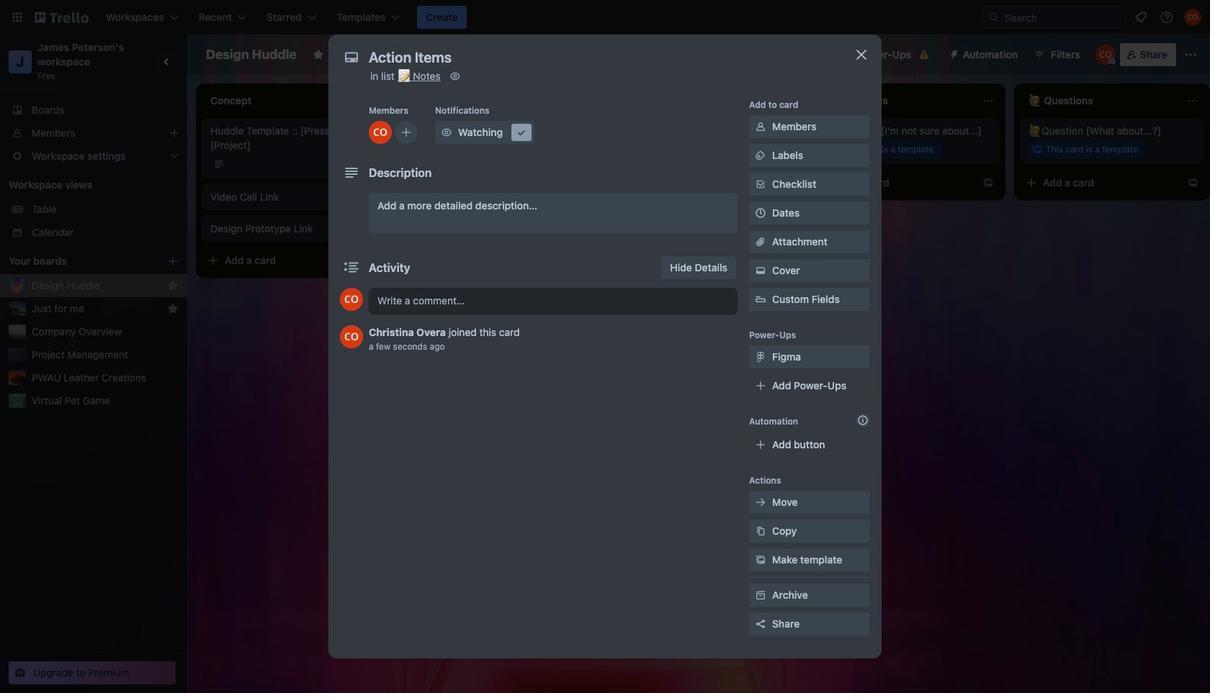 Task type: vqa. For each thing, say whether or not it's contained in the screenshot.
add a card to the left
no



Task type: locate. For each thing, give the bounding box(es) containing it.
2 sm image from the top
[[754, 264, 768, 278]]

1 create from template… image from the left
[[778, 177, 790, 189]]

1 horizontal spatial create from template… image
[[983, 177, 994, 189]]

None text field
[[362, 45, 837, 71]]

open information menu image
[[1160, 10, 1174, 24]]

create from template… image
[[983, 177, 994, 189], [369, 255, 380, 267]]

christina overa (christinaovera) image
[[1184, 9, 1202, 26], [1096, 45, 1116, 65], [369, 121, 392, 144], [340, 288, 363, 311], [340, 326, 363, 349]]

starred icon image
[[167, 280, 179, 292], [167, 303, 179, 315]]

0 horizontal spatial create from template… image
[[369, 255, 380, 267]]

sm image
[[754, 120, 768, 134], [754, 264, 768, 278], [754, 350, 768, 365], [754, 553, 768, 568], [754, 589, 768, 603]]

Write a comment text field
[[369, 288, 738, 314]]

add members to card image
[[401, 125, 412, 140]]

2 starred icon image from the top
[[167, 303, 179, 315]]

1 horizontal spatial create from template… image
[[1187, 177, 1199, 189]]

sm image
[[943, 43, 963, 63], [448, 69, 462, 84], [439, 125, 454, 140], [514, 125, 529, 140], [754, 148, 768, 163], [754, 496, 768, 510], [754, 524, 768, 539]]

0 horizontal spatial create from template… image
[[778, 177, 790, 189]]

add board image
[[167, 256, 179, 267]]

show menu image
[[1184, 48, 1198, 62]]

0 notifications image
[[1132, 9, 1150, 26]]

5 sm image from the top
[[754, 589, 768, 603]]

0 vertical spatial create from template… image
[[983, 177, 994, 189]]

0 vertical spatial starred icon image
[[167, 280, 179, 292]]

1 vertical spatial starred icon image
[[167, 303, 179, 315]]

christina overa (christinaovera) image
[[568, 231, 585, 248]]

create from template… image
[[778, 177, 790, 189], [1187, 177, 1199, 189]]

4 sm image from the top
[[754, 553, 768, 568]]

star or unstar board image
[[313, 49, 324, 61]]



Task type: describe. For each thing, give the bounding box(es) containing it.
2 create from template… image from the left
[[1187, 177, 1199, 189]]

primary element
[[0, 0, 1210, 35]]

Search field
[[1000, 7, 1126, 27]]

3 sm image from the top
[[754, 350, 768, 365]]

your boards with 6 items element
[[9, 253, 146, 270]]

1 starred icon image from the top
[[167, 280, 179, 292]]

search image
[[988, 12, 1000, 23]]

1 vertical spatial create from template… image
[[369, 255, 380, 267]]

close dialog image
[[853, 46, 870, 63]]

1 sm image from the top
[[754, 120, 768, 134]]

Board name text field
[[199, 43, 304, 66]]



